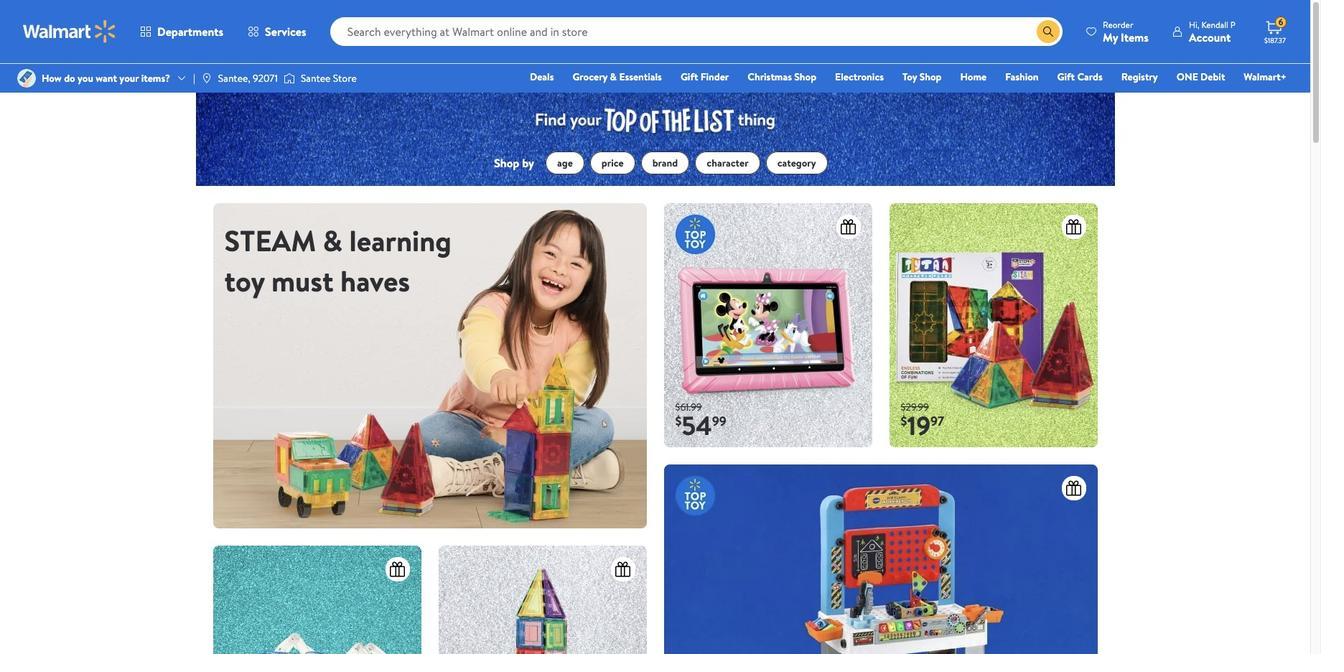 Task type: vqa. For each thing, say whether or not it's contained in the screenshot.
left $
yes



Task type: locate. For each thing, give the bounding box(es) containing it.
character button
[[695, 152, 760, 175]]

your
[[119, 71, 139, 85]]

$ for 54
[[675, 412, 682, 430]]

0 vertical spatial  image
[[284, 71, 295, 85]]

0 horizontal spatial $
[[675, 412, 682, 430]]

one debit
[[1177, 70, 1226, 84]]

essentials
[[619, 70, 662, 84]]

do
[[64, 71, 75, 85]]

contixo 7" kids tablet 32gb, 50+ disney storybooks, kid-proof case (2023 model) - pink image
[[664, 203, 872, 448]]

shop inside the christmas shop link
[[795, 70, 817, 84]]

0 horizontal spatial  image
[[17, 69, 36, 88]]

santee,
[[218, 71, 250, 85]]

 image for how do you want your items?
[[17, 69, 36, 88]]

2 gift from the left
[[1058, 70, 1075, 84]]

54
[[682, 408, 712, 444]]

0 vertical spatial &
[[610, 70, 617, 84]]

by
[[522, 155, 534, 171]]

category button
[[766, 152, 828, 175]]

gift cards
[[1058, 70, 1103, 84]]

want
[[96, 71, 117, 85]]

0 horizontal spatial &
[[323, 221, 343, 261]]

Search search field
[[330, 17, 1063, 46]]

electronics
[[835, 70, 884, 84]]

 image left how on the top of page
[[17, 69, 36, 88]]

shop by
[[494, 155, 534, 171]]

category
[[778, 156, 816, 170]]

$187.37
[[1265, 35, 1286, 45]]

& inside steam & learning toy must haves
[[323, 221, 343, 261]]

how
[[42, 71, 62, 85]]

$ inside $61.99 $ 54 99
[[675, 412, 682, 430]]

& for grocery
[[610, 70, 617, 84]]

 image
[[17, 69, 36, 88], [201, 73, 212, 84]]

electronics link
[[829, 69, 891, 85]]

reorder
[[1103, 18, 1134, 31]]

$ for 19
[[901, 412, 907, 430]]

tytan tiles magnetic toy tiles, 60 pieces | ages children to adult 3+ image
[[889, 203, 1098, 448]]

learning
[[349, 221, 452, 261]]

steam & learning toy must haves
[[224, 221, 452, 301]]

one
[[1177, 70, 1199, 84]]

santee store
[[301, 71, 357, 85]]

items?
[[141, 71, 170, 85]]

1 horizontal spatial $
[[901, 412, 907, 430]]

$ left 97
[[901, 412, 907, 430]]

departments button
[[128, 14, 236, 49]]

shop right toy
[[920, 70, 942, 84]]

toy shop
[[903, 70, 942, 84]]

walmart+
[[1244, 70, 1287, 84]]

1 horizontal spatial  image
[[201, 73, 212, 84]]

toy
[[224, 261, 265, 301]]

&
[[610, 70, 617, 84], [323, 221, 343, 261]]

gift left the finder
[[681, 70, 698, 84]]

1 horizontal spatial gift
[[1058, 70, 1075, 84]]

1 vertical spatial &
[[323, 221, 343, 261]]

99
[[712, 412, 727, 430]]

home link
[[954, 69, 993, 85]]

gift finder
[[681, 70, 729, 84]]

gift
[[681, 70, 698, 84], [1058, 70, 1075, 84]]

haves
[[340, 261, 410, 301]]

1 $ from the left
[[675, 412, 682, 430]]

$ left 99 on the bottom of page
[[675, 412, 682, 430]]

shop inside toy shop link
[[920, 70, 942, 84]]

deals link
[[524, 69, 561, 85]]

19
[[907, 408, 931, 444]]

steam
[[224, 221, 316, 261]]

 image for santee, 92071
[[201, 73, 212, 84]]

vtech® drill & learn workbench™ with tools for preschoolers; walmart exclusive image
[[664, 465, 1098, 654]]

brand button
[[641, 152, 690, 175]]

0 horizontal spatial gift
[[681, 70, 698, 84]]

1 horizontal spatial &
[[610, 70, 617, 84]]

price button
[[590, 152, 635, 175]]

1 gift from the left
[[681, 70, 698, 84]]

services
[[265, 24, 306, 40]]

2 $ from the left
[[901, 412, 907, 430]]

debit
[[1201, 70, 1226, 84]]

shop
[[795, 70, 817, 84], [920, 70, 942, 84], [494, 155, 520, 171]]

$29.99
[[901, 400, 929, 414]]

christmas shop
[[748, 70, 817, 84]]

1 horizontal spatial shop
[[795, 70, 817, 84]]

$
[[675, 412, 682, 430], [901, 412, 907, 430]]

& right steam
[[323, 221, 343, 261]]

shop left "by"
[[494, 155, 520, 171]]

 image right |
[[201, 73, 212, 84]]

grocery & essentials
[[573, 70, 662, 84]]

 image
[[284, 71, 295, 85], [213, 203, 647, 529]]

must
[[271, 261, 334, 301]]

hi,
[[1189, 18, 1200, 31]]

fashion
[[1006, 70, 1039, 84]]

home
[[961, 70, 987, 84]]

one debit link
[[1170, 69, 1232, 85]]

$ inside the $29.99 $ 19 97
[[901, 412, 907, 430]]

6
[[1279, 16, 1284, 28]]

shop right "christmas"
[[795, 70, 817, 84]]

& right grocery
[[610, 70, 617, 84]]

christmas
[[748, 70, 792, 84]]

2 horizontal spatial shop
[[920, 70, 942, 84]]

deals
[[530, 70, 554, 84]]

gift left cards
[[1058, 70, 1075, 84]]



Task type: describe. For each thing, give the bounding box(es) containing it.
Walmart Site-Wide search field
[[330, 17, 1063, 46]]

my
[[1103, 29, 1118, 45]]

gift cards link
[[1051, 69, 1109, 85]]

97
[[931, 412, 945, 430]]

age button
[[546, 152, 585, 175]]

gift for gift cards
[[1058, 70, 1075, 84]]

gift finder link
[[674, 69, 736, 85]]

walmart image
[[23, 20, 116, 43]]

1 vertical spatial  image
[[213, 203, 647, 529]]

92071
[[253, 71, 278, 85]]

fashion link
[[999, 69, 1045, 85]]

registry
[[1122, 70, 1158, 84]]

grocery
[[573, 70, 608, 84]]

items
[[1121, 29, 1149, 45]]

& for steam
[[323, 221, 343, 261]]

character
[[707, 156, 749, 170]]

|
[[193, 71, 195, 85]]

departments
[[157, 24, 223, 40]]

$29.99 $ 19 97
[[901, 400, 945, 444]]

registry link
[[1115, 69, 1165, 85]]

price
[[602, 156, 624, 170]]

toy shop link
[[896, 69, 948, 85]]

$61.99
[[675, 400, 702, 414]]

services button
[[236, 14, 319, 49]]

finder
[[701, 70, 729, 84]]

account
[[1189, 29, 1231, 45]]

santee
[[301, 71, 331, 85]]

p
[[1231, 18, 1236, 31]]

kendall
[[1202, 18, 1229, 31]]

gift for gift finder
[[681, 70, 698, 84]]

hi, kendall p account
[[1189, 18, 1236, 45]]

age
[[557, 156, 573, 170]]

toy
[[903, 70, 917, 84]]

shop for christmas shop
[[795, 70, 817, 84]]

brand
[[653, 156, 678, 170]]

grocery & essentials link
[[566, 69, 669, 85]]

find your top of the list thing image
[[517, 93, 793, 140]]

$61.99 $ 54 99
[[675, 400, 727, 444]]

reorder my items
[[1103, 18, 1149, 45]]

walmart+ link
[[1238, 69, 1293, 85]]

you
[[78, 71, 93, 85]]

christmas shop link
[[741, 69, 823, 85]]

search icon image
[[1043, 26, 1054, 37]]

store
[[333, 71, 357, 85]]

santee, 92071
[[218, 71, 278, 85]]

6 $187.37
[[1265, 16, 1286, 45]]

0 horizontal spatial shop
[[494, 155, 520, 171]]

shop for toy shop
[[920, 70, 942, 84]]

how do you want your items?
[[42, 71, 170, 85]]

cards
[[1078, 70, 1103, 84]]



